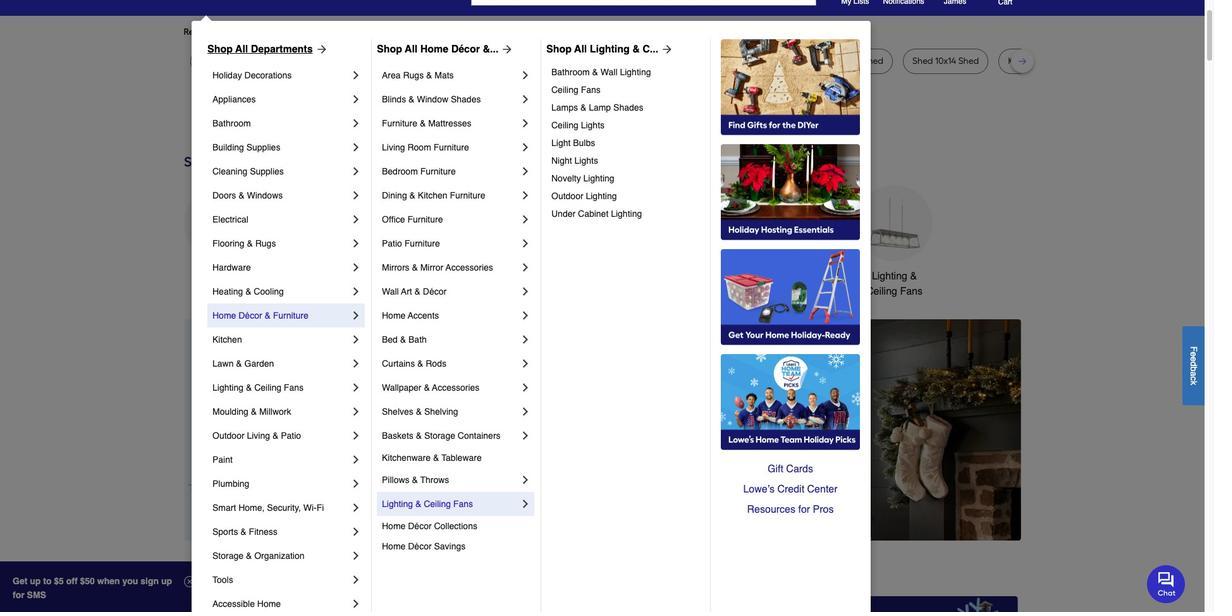 Task type: locate. For each thing, give the bounding box(es) containing it.
1 horizontal spatial decorations
[[387, 286, 441, 297]]

appliances up heating
[[197, 271, 247, 282]]

chevron right image for holiday decorations
[[350, 69, 363, 82]]

3 all from the left
[[575, 44, 587, 55]]

night
[[552, 156, 572, 166]]

1 horizontal spatial you
[[411, 27, 426, 37]]

accessories down the curtains & rods link
[[432, 383, 480, 393]]

shop down recommended
[[208, 44, 233, 55]]

security,
[[267, 503, 301, 513]]

1 vertical spatial lighting & ceiling fans link
[[382, 492, 519, 516]]

& inside lighting & ceiling fans
[[911, 271, 917, 282]]

storage
[[424, 431, 456, 441], [213, 551, 244, 561]]

1 vertical spatial storage
[[213, 551, 244, 561]]

gift cards link
[[721, 459, 860, 480]]

shed left 10x14
[[913, 56, 934, 66]]

novelty lighting
[[552, 173, 615, 183]]

wallpaper & accessories link
[[382, 376, 519, 400]]

storage inside baskets & storage containers link
[[424, 431, 456, 441]]

kitchen inside "link"
[[213, 335, 242, 345]]

1 vertical spatial appliances
[[197, 271, 247, 282]]

1 horizontal spatial kitchen
[[418, 190, 448, 201]]

1 vertical spatial rugs
[[255, 239, 276, 249]]

all up the area rugs & mats
[[405, 44, 418, 55]]

0 vertical spatial storage
[[424, 431, 456, 441]]

0 vertical spatial arrow right image
[[499, 43, 514, 56]]

chevron right image
[[350, 69, 363, 82], [519, 93, 532, 106], [519, 117, 532, 130], [350, 189, 363, 202], [350, 213, 363, 226], [350, 237, 363, 250], [519, 237, 532, 250], [350, 261, 363, 274], [519, 261, 532, 274], [350, 309, 363, 322], [350, 333, 363, 346], [519, 333, 532, 346], [519, 357, 532, 370], [519, 406, 532, 418], [350, 430, 363, 442], [519, 430, 532, 442], [350, 454, 363, 466], [350, 550, 363, 562]]

1 vertical spatial outdoor
[[213, 431, 245, 441]]

1 shop from the left
[[208, 44, 233, 55]]

tools
[[213, 575, 233, 585]]

doors & windows link
[[213, 183, 350, 208]]

décor left &...
[[452, 44, 480, 55]]

under cabinet lighting
[[552, 209, 642, 219]]

e up b
[[1189, 357, 1200, 362]]

1 horizontal spatial lighting & ceiling fans link
[[382, 492, 519, 516]]

0 horizontal spatial kitchen
[[213, 335, 242, 345]]

pillows & throws link
[[382, 468, 519, 492]]

appliances inside 'link'
[[213, 94, 256, 104]]

baskets & storage containers link
[[382, 424, 519, 448]]

wall down quikrete
[[601, 67, 618, 77]]

chevron right image for left 'lighting & ceiling fans' link
[[350, 382, 363, 394]]

e up d
[[1189, 352, 1200, 357]]

& for bed & bath link
[[400, 335, 406, 345]]

0 vertical spatial decorations
[[245, 70, 292, 80]]

furniture up mirror
[[405, 239, 440, 249]]

0 horizontal spatial patio
[[281, 431, 301, 441]]

rugs up hardware link
[[255, 239, 276, 249]]

shop for shop all departments
[[208, 44, 233, 55]]

kitchen down bedroom furniture
[[418, 190, 448, 201]]

area
[[382, 70, 401, 80]]

0 horizontal spatial arrow right image
[[313, 43, 328, 56]]

2 horizontal spatial bathroom
[[681, 271, 725, 282]]

arrow right image up holiday decorations link
[[313, 43, 328, 56]]

living up bedroom
[[382, 142, 405, 152]]

chevron right image for heating & cooling link
[[350, 285, 363, 298]]

1 horizontal spatial smart
[[770, 271, 797, 282]]

electrical link
[[213, 208, 350, 232]]

home
[[421, 44, 449, 55], [800, 271, 827, 282], [213, 311, 236, 321], [382, 311, 406, 321], [382, 521, 406, 531], [382, 542, 406, 552], [257, 599, 281, 609]]

0 horizontal spatial lighting & ceiling fans link
[[213, 376, 350, 400]]

supplies up windows
[[250, 166, 284, 177]]

furniture up kitchen "link"
[[273, 311, 309, 321]]

lights down lamps & lamp shades in the top of the page
[[581, 120, 605, 130]]

find gifts for the diyer. image
[[721, 39, 860, 135]]

3 shed from the left
[[913, 56, 934, 66]]

1 shed from the left
[[744, 56, 764, 66]]

storage up kitchenware & tableware
[[424, 431, 456, 441]]

1 vertical spatial smart
[[213, 503, 236, 513]]

chevron right image
[[519, 69, 532, 82], [350, 93, 363, 106], [350, 117, 363, 130], [350, 141, 363, 154], [519, 141, 532, 154], [350, 165, 363, 178], [519, 165, 532, 178], [519, 189, 532, 202], [519, 213, 532, 226], [350, 285, 363, 298], [519, 285, 532, 298], [519, 309, 532, 322], [350, 357, 363, 370], [350, 382, 363, 394], [519, 382, 532, 394], [350, 406, 363, 418], [519, 474, 532, 487], [350, 478, 363, 490], [519, 498, 532, 511], [350, 502, 363, 514], [350, 526, 363, 538], [350, 574, 363, 587], [350, 598, 363, 611]]

0 vertical spatial living
[[382, 142, 405, 152]]

& for mirrors & mirror accessories link
[[412, 263, 418, 273]]

3 shop from the left
[[547, 44, 572, 55]]

2 vertical spatial bathroom
[[681, 271, 725, 282]]

outdoor lighting link
[[552, 187, 702, 205]]

living inside outdoor living & patio link
[[247, 431, 270, 441]]

great
[[231, 564, 277, 584]]

furniture up bedroom furniture link
[[434, 142, 469, 152]]

décor
[[452, 44, 480, 55], [423, 287, 447, 297], [239, 311, 262, 321], [408, 521, 432, 531], [408, 542, 432, 552]]

$50
[[80, 576, 95, 587]]

bulbs
[[573, 138, 596, 148]]

10x14
[[936, 56, 957, 66]]

wall left art at left top
[[382, 287, 399, 297]]

home décor & furniture
[[213, 311, 309, 321]]

lights inside night lights link
[[575, 156, 598, 166]]

2 arrow right image from the left
[[659, 43, 674, 56]]

0 horizontal spatial storage
[[213, 551, 244, 561]]

decorations down christmas at the top of the page
[[387, 286, 441, 297]]

bathroom & wall lighting link
[[552, 63, 702, 81]]

all down recommended searches for you
[[235, 44, 248, 55]]

1 horizontal spatial outdoor
[[552, 191, 584, 201]]

1 vertical spatial more
[[184, 564, 226, 584]]

1 horizontal spatial living
[[382, 142, 405, 152]]

k
[[1189, 381, 1200, 385]]

e
[[1189, 352, 1200, 357], [1189, 357, 1200, 362]]

1 up from the left
[[30, 576, 41, 587]]

supplies inside "link"
[[247, 142, 281, 152]]

shop all departments
[[208, 44, 313, 55]]

all
[[235, 44, 248, 55], [405, 44, 418, 55], [575, 44, 587, 55]]

supplies up cleaning supplies
[[247, 142, 281, 152]]

0 vertical spatial smart
[[770, 271, 797, 282]]

home décor collections
[[382, 521, 478, 531]]

cleaning supplies link
[[213, 159, 350, 183]]

christmas
[[391, 271, 437, 282]]

bathroom button
[[665, 185, 741, 284]]

& inside 'link'
[[409, 94, 415, 104]]

shed for shed 10x14 shed
[[913, 56, 934, 66]]

furniture down dining & kitchen furniture
[[408, 214, 443, 225]]

lighting & ceiling fans link
[[213, 376, 350, 400], [382, 492, 519, 516]]

shop up toilet
[[547, 44, 572, 55]]

more inside recommended searches for you 'heading'
[[324, 27, 345, 37]]

rugs right area
[[403, 70, 424, 80]]

arrow right image
[[499, 43, 514, 56], [998, 430, 1011, 443]]

fans inside button
[[901, 286, 923, 297]]

1 vertical spatial living
[[247, 431, 270, 441]]

arrow right image left board
[[659, 43, 674, 56]]

0 horizontal spatial outdoor
[[213, 431, 245, 441]]

décor inside "link"
[[408, 542, 432, 552]]

novelty
[[552, 173, 581, 183]]

1 horizontal spatial storage
[[424, 431, 456, 441]]

shades inside 'link'
[[451, 94, 481, 104]]

0 horizontal spatial smart
[[213, 503, 236, 513]]

moulding
[[213, 407, 249, 417]]

smart inside "link"
[[213, 503, 236, 513]]

2 all from the left
[[405, 44, 418, 55]]

chevron right image for plumbing link
[[350, 478, 363, 490]]

2 horizontal spatial all
[[575, 44, 587, 55]]

smart inside button
[[770, 271, 797, 282]]

shop down more suggestions for you link on the left top of the page
[[377, 44, 402, 55]]

for down the get
[[13, 590, 24, 600]]

holiday decorations
[[213, 70, 292, 80]]

1 arrow right image from the left
[[313, 43, 328, 56]]

smart
[[770, 271, 797, 282], [213, 503, 236, 513]]

2 you from the left
[[411, 27, 426, 37]]

chevron right image for bed & bath
[[519, 333, 532, 346]]

for up departments
[[286, 27, 297, 37]]

1 you from the left
[[299, 27, 314, 37]]

home inside button
[[800, 271, 827, 282]]

you up departments
[[299, 27, 314, 37]]

hardware link
[[213, 256, 350, 280]]

2 shed from the left
[[863, 56, 884, 66]]

2 vertical spatial kitchen
[[213, 335, 242, 345]]

1 vertical spatial lights
[[575, 156, 598, 166]]

living down 'moulding & millwork'
[[247, 431, 270, 441]]

0 horizontal spatial all
[[235, 44, 248, 55]]

chevron right image for office furniture link
[[519, 213, 532, 226]]

lights for ceiling lights
[[581, 120, 605, 130]]

outdoor down novelty
[[552, 191, 584, 201]]

0 vertical spatial appliances
[[213, 94, 256, 104]]

wallpaper & accessories
[[382, 383, 480, 393]]

fitness
[[249, 527, 278, 537]]

baskets
[[382, 431, 414, 441]]

None search field
[[471, 0, 817, 17]]

1 horizontal spatial bathroom
[[552, 67, 590, 77]]

& for lawn & garden link
[[236, 359, 242, 369]]

for inside get up to $5 off $50 when you sign up for sms
[[13, 590, 24, 600]]

accessories up wall art & décor link
[[446, 263, 493, 273]]

flooring & rugs
[[213, 239, 276, 249]]

0 horizontal spatial up
[[30, 576, 41, 587]]

1 horizontal spatial up
[[161, 576, 172, 587]]

shed right storage
[[863, 56, 884, 66]]

patio down moulding & millwork link
[[281, 431, 301, 441]]

1 vertical spatial bathroom
[[213, 118, 251, 128]]

bathroom inside button
[[681, 271, 725, 282]]

paint link
[[213, 448, 350, 472]]

shed
[[744, 56, 764, 66], [863, 56, 884, 66], [913, 56, 934, 66], [959, 56, 980, 66]]

décor down 'home décor collections'
[[408, 542, 432, 552]]

smart home, security, wi-fi link
[[213, 496, 350, 520]]

ceiling fans
[[552, 85, 601, 95]]

decorations down shop all departments link
[[245, 70, 292, 80]]

all down recommended searches for you 'heading'
[[575, 44, 587, 55]]

shed for shed outdoor storage
[[744, 56, 764, 66]]

0 horizontal spatial decorations
[[245, 70, 292, 80]]

chevron right image for shelves & shelving
[[519, 406, 532, 418]]

chevron right image for home décor & furniture
[[350, 309, 363, 322]]

2 horizontal spatial kitchen
[[474, 271, 508, 282]]

0 vertical spatial rugs
[[403, 70, 424, 80]]

0 vertical spatial more
[[324, 27, 345, 37]]

& for shelves & shelving link
[[416, 407, 422, 417]]

accents
[[408, 311, 439, 321]]

lighting & ceiling fans link up millwork
[[213, 376, 350, 400]]

1 vertical spatial decorations
[[387, 286, 441, 297]]

arrow left image
[[419, 430, 432, 443]]

recommended searches for you heading
[[184, 26, 1021, 39]]

building
[[213, 142, 244, 152]]

shed for shed
[[863, 56, 884, 66]]

storage down sports
[[213, 551, 244, 561]]

0 vertical spatial kitchen
[[418, 190, 448, 201]]

shades up furniture & mattresses link
[[451, 94, 481, 104]]

lights down bulbs
[[575, 156, 598, 166]]

outdoor down moulding
[[213, 431, 245, 441]]

lighting & ceiling fans button
[[857, 185, 933, 299]]

& for heating & cooling link
[[246, 287, 251, 297]]

scroll to item #2 image
[[681, 518, 711, 523]]

décor for home décor collections
[[408, 521, 432, 531]]

chevron right image for hardware
[[350, 261, 363, 274]]

chevron right image for 'dining & kitchen furniture' link
[[519, 189, 532, 202]]

wall art & décor
[[382, 287, 447, 297]]

blinds & window shades
[[382, 94, 481, 104]]

arrow right image for shop all lighting & c...
[[659, 43, 674, 56]]

storage inside storage & organization "link"
[[213, 551, 244, 561]]

0 horizontal spatial you
[[299, 27, 314, 37]]

1 vertical spatial arrow right image
[[998, 430, 1011, 443]]

decorations inside button
[[387, 286, 441, 297]]

you up shop all home décor &...
[[411, 27, 426, 37]]

lawn
[[213, 359, 234, 369]]

0 horizontal spatial more
[[184, 564, 226, 584]]

chevron right image for bathroom link
[[350, 117, 363, 130]]

0 horizontal spatial shades
[[451, 94, 481, 104]]

novelty lighting link
[[552, 170, 702, 187]]

supplies for building supplies
[[247, 142, 281, 152]]

up right sign in the left bottom of the page
[[161, 576, 172, 587]]

shed left outdoor
[[744, 56, 764, 66]]

more great deals
[[184, 564, 330, 584]]

chevron right image for pillows & throws "link"
[[519, 474, 532, 487]]

1 horizontal spatial shop
[[377, 44, 402, 55]]

chevron right image for building supplies "link"
[[350, 141, 363, 154]]

25 days of deals. don't miss deals every day. same-day delivery on in-stock orders placed by 2 p m. image
[[184, 319, 388, 541]]

a
[[1189, 371, 1200, 376]]

doors & windows
[[213, 190, 283, 201]]

more for more suggestions for you
[[324, 27, 345, 37]]

2 horizontal spatial shop
[[547, 44, 572, 55]]

1 horizontal spatial rugs
[[403, 70, 424, 80]]

1 horizontal spatial lighting & ceiling fans
[[382, 499, 473, 509]]

0 vertical spatial supplies
[[247, 142, 281, 152]]

chevron right image for lawn & garden link
[[350, 357, 363, 370]]

ceiling lights
[[552, 120, 605, 130]]

supplies
[[247, 142, 281, 152], [250, 166, 284, 177]]

chevron right image for flooring & rugs
[[350, 237, 363, 250]]

accessible home link
[[213, 592, 350, 612]]

1 horizontal spatial more
[[324, 27, 345, 37]]

living room furniture link
[[382, 135, 519, 159]]

up left to
[[30, 576, 41, 587]]

& for pillows & throws "link"
[[412, 475, 418, 485]]

chevron right image for outdoor living & patio
[[350, 430, 363, 442]]

0 vertical spatial lighting & ceiling fans
[[867, 271, 923, 297]]

windows
[[247, 190, 283, 201]]

chevron right image for home accents link
[[519, 309, 532, 322]]

appliances link
[[213, 87, 350, 111]]

lowe's credit center link
[[721, 480, 860, 500]]

appliances down holiday
[[213, 94, 256, 104]]

kitchen up lawn
[[213, 335, 242, 345]]

patio down office
[[382, 239, 402, 249]]

& for moulding & millwork link
[[251, 407, 257, 417]]

1 all from the left
[[235, 44, 248, 55]]

you
[[122, 576, 138, 587]]

lights inside ceiling lights link
[[581, 120, 605, 130]]

chevron right image for electrical
[[350, 213, 363, 226]]

1 vertical spatial supplies
[[250, 166, 284, 177]]

shop for shop all home décor &...
[[377, 44, 402, 55]]

0 horizontal spatial rugs
[[255, 239, 276, 249]]

shed 10x14 shed
[[913, 56, 980, 66]]

wall
[[601, 67, 618, 77], [382, 287, 399, 297]]

kitchen inside button
[[474, 271, 508, 282]]

chevron right image for mirrors & mirror accessories
[[519, 261, 532, 274]]

shades down ceiling fans link on the top of page
[[614, 102, 644, 113]]

0 vertical spatial outdoor
[[552, 191, 584, 201]]

kitchen faucets button
[[472, 185, 548, 284]]

0 vertical spatial lighting & ceiling fans link
[[213, 376, 350, 400]]

shed right 10x14
[[959, 56, 980, 66]]

arrow right image
[[313, 43, 328, 56], [659, 43, 674, 56]]

2 shop from the left
[[377, 44, 402, 55]]

0 horizontal spatial lighting & ceiling fans
[[213, 383, 304, 393]]

lights for night lights
[[575, 156, 598, 166]]

night lights link
[[552, 152, 702, 170]]

smart for smart home
[[770, 271, 797, 282]]

lamps & lamp shades link
[[552, 99, 702, 116]]

plumbing
[[213, 479, 250, 489]]

décor up home décor savings
[[408, 521, 432, 531]]

holiday hosting essentials. image
[[721, 144, 860, 240]]

more left suggestions
[[324, 27, 345, 37]]

1 horizontal spatial arrow right image
[[659, 43, 674, 56]]

chevron right image for furniture & mattresses
[[519, 117, 532, 130]]

arrow right image inside shop all lighting & c... link
[[659, 43, 674, 56]]

lowe's wishes you and your family a happy hanukkah. image
[[184, 107, 1021, 139]]

1 vertical spatial kitchen
[[474, 271, 508, 282]]

outdoor for outdoor lighting
[[552, 191, 584, 201]]

1 horizontal spatial arrow right image
[[998, 430, 1011, 443]]

2 vertical spatial lighting & ceiling fans
[[382, 499, 473, 509]]

0 vertical spatial lights
[[581, 120, 605, 130]]

under
[[552, 209, 576, 219]]

2 up from the left
[[161, 576, 172, 587]]

0 horizontal spatial shop
[[208, 44, 233, 55]]

room
[[408, 142, 431, 152]]

0 horizontal spatial living
[[247, 431, 270, 441]]

kitchen left 'faucets'
[[474, 271, 508, 282]]

décor for home décor & furniture
[[239, 311, 262, 321]]

chevron right image for wallpaper & accessories link
[[519, 382, 532, 394]]

0 horizontal spatial wall
[[382, 287, 399, 297]]

chevron right image for blinds & window shades
[[519, 93, 532, 106]]

chevron right image for moulding & millwork link
[[350, 406, 363, 418]]

sports & fitness link
[[213, 520, 350, 544]]

for
[[286, 27, 297, 37], [398, 27, 409, 37], [799, 504, 811, 516], [13, 590, 24, 600]]

0 vertical spatial bathroom
[[552, 67, 590, 77]]

0 horizontal spatial arrow right image
[[499, 43, 514, 56]]

décor down heating & cooling
[[239, 311, 262, 321]]

1 horizontal spatial shades
[[614, 102, 644, 113]]

0 vertical spatial wall
[[601, 67, 618, 77]]

lighting & ceiling fans link up collections
[[382, 492, 519, 516]]

1 vertical spatial lighting & ceiling fans
[[213, 383, 304, 393]]

arrow right image inside shop all departments link
[[313, 43, 328, 56]]

more up accessible
[[184, 564, 226, 584]]

2 horizontal spatial lighting & ceiling fans
[[867, 271, 923, 297]]

0 vertical spatial patio
[[382, 239, 402, 249]]

1 horizontal spatial all
[[405, 44, 418, 55]]

patio furniture
[[382, 239, 440, 249]]



Task type: describe. For each thing, give the bounding box(es) containing it.
under cabinet lighting link
[[552, 205, 702, 223]]

& for wallpaper & accessories link
[[424, 383, 430, 393]]

& for "flooring & rugs" link
[[247, 239, 253, 249]]

living inside 'living room furniture' link
[[382, 142, 405, 152]]

lighting & ceiling fans inside button
[[867, 271, 923, 297]]

toilet
[[548, 56, 569, 66]]

supplies for cleaning supplies
[[250, 166, 284, 177]]

outdoor lighting
[[552, 191, 617, 201]]

décor down the mirrors & mirror accessories
[[423, 287, 447, 297]]

plumbing link
[[213, 472, 350, 496]]

& for the curtains & rods link
[[418, 359, 424, 369]]

lawn & garden link
[[213, 352, 350, 376]]

departments
[[251, 44, 313, 55]]

containers
[[458, 431, 501, 441]]

recommended
[[184, 27, 245, 37]]

appliances button
[[184, 185, 260, 284]]

& for sports & fitness link
[[241, 527, 247, 537]]

home décor & furniture link
[[213, 304, 350, 328]]

& for furniture & mattresses link
[[420, 118, 426, 128]]

arrow right image inside shop all home décor &... link
[[499, 43, 514, 56]]

all for lighting
[[575, 44, 587, 55]]

get up to 2 free select tools or batteries when you buy 1 with select purchases. image
[[186, 596, 450, 612]]

lawn & garden
[[213, 359, 274, 369]]

& for left 'lighting & ceiling fans' link
[[246, 383, 252, 393]]

home décor savings
[[382, 542, 466, 552]]

& for bathroom & wall lighting link
[[593, 67, 598, 77]]

baskets & storage containers
[[382, 431, 501, 441]]

all for home
[[405, 44, 418, 55]]

organization
[[254, 551, 305, 561]]

1 vertical spatial wall
[[382, 287, 399, 297]]

1 vertical spatial accessories
[[432, 383, 480, 393]]

sports
[[213, 527, 238, 537]]

holiday decorations link
[[213, 63, 350, 87]]

storage & organization link
[[213, 544, 350, 568]]

get
[[13, 576, 27, 587]]

smart for smart home, security, wi-fi
[[213, 503, 236, 513]]

cleaning supplies
[[213, 166, 284, 177]]

home décor collections link
[[382, 516, 532, 537]]

blinds
[[382, 94, 406, 104]]

home inside "link"
[[382, 542, 406, 552]]

faucets
[[511, 271, 547, 282]]

cards
[[787, 464, 814, 475]]

shop 25 days of deals by category image
[[184, 151, 1021, 172]]

shelves & shelving link
[[382, 400, 519, 424]]

f
[[1189, 346, 1200, 352]]

furniture up office furniture link
[[450, 190, 486, 201]]

c...
[[643, 44, 659, 55]]

throws
[[420, 475, 449, 485]]

you for recommended searches for you
[[299, 27, 314, 37]]

outdoor living & patio
[[213, 431, 301, 441]]

& for kitchenware & tableware link
[[433, 453, 439, 463]]

scroll to item #3 element
[[711, 517, 744, 524]]

moulding & millwork link
[[213, 400, 350, 424]]

board
[[690, 56, 715, 66]]

storage
[[802, 56, 834, 66]]

2 e from the top
[[1189, 357, 1200, 362]]

50 percent off all artificial christmas trees, holiday lights and more. image
[[408, 319, 1021, 541]]

credit
[[778, 484, 805, 495]]

f e e d b a c k button
[[1183, 326, 1205, 405]]

dining
[[382, 190, 407, 201]]

shop all home décor &... link
[[377, 42, 514, 57]]

furniture down the blinds
[[382, 118, 418, 128]]

chevron right image for smart home, security, wi-fi "link"
[[350, 502, 363, 514]]

0 horizontal spatial bathroom
[[213, 118, 251, 128]]

outdoor for outdoor living & patio
[[213, 431, 245, 441]]

chevron right image for 'living room furniture' link
[[519, 141, 532, 154]]

chevron right image for curtains & rods
[[519, 357, 532, 370]]

& for doors & windows link
[[239, 190, 245, 201]]

get your home holiday-ready. image
[[721, 249, 860, 345]]

furniture up dining & kitchen furniture
[[421, 166, 456, 177]]

accessible home
[[213, 599, 281, 609]]

night lights
[[552, 156, 598, 166]]

heating & cooling link
[[213, 280, 350, 304]]

smart home button
[[761, 185, 837, 284]]

center
[[808, 484, 838, 495]]

mattresses
[[428, 118, 472, 128]]

1 horizontal spatial patio
[[382, 239, 402, 249]]

for right suggestions
[[398, 27, 409, 37]]

kitchen link
[[213, 328, 350, 352]]

bath
[[409, 335, 427, 345]]

& for storage & organization "link"
[[246, 551, 252, 561]]

& for baskets & storage containers link
[[416, 431, 422, 441]]

appliances inside button
[[197, 271, 247, 282]]

1 vertical spatial patio
[[281, 431, 301, 441]]

lamps & lamp shades
[[552, 102, 644, 113]]

chevron right image for area rugs & mats "link"
[[519, 69, 532, 82]]

chevron right image for kitchen
[[350, 333, 363, 346]]

& for blinds & window shades 'link'
[[409, 94, 415, 104]]

kitchen for kitchen
[[213, 335, 242, 345]]

f e e d b a c k
[[1189, 346, 1200, 385]]

chevron right image for tools 'link'
[[350, 574, 363, 587]]

décor for home décor savings
[[408, 542, 432, 552]]

shelving
[[424, 407, 458, 417]]

1 horizontal spatial wall
[[601, 67, 618, 77]]

chevron right image for the rightmost 'lighting & ceiling fans' link
[[519, 498, 532, 511]]

area rugs & mats link
[[382, 63, 519, 87]]

all for departments
[[235, 44, 248, 55]]

chevron right image for appliances 'link'
[[350, 93, 363, 106]]

0 vertical spatial accessories
[[446, 263, 493, 273]]

tableware
[[442, 453, 482, 463]]

bed
[[382, 335, 398, 345]]

flooring & rugs link
[[213, 232, 350, 256]]

bed & bath link
[[382, 328, 519, 352]]

chevron right image for paint
[[350, 454, 363, 466]]

light
[[552, 138, 571, 148]]

you for more suggestions for you
[[411, 27, 426, 37]]

patio furniture link
[[382, 232, 519, 256]]

sign
[[141, 576, 159, 587]]

christmas decorations button
[[376, 185, 452, 299]]

recommended searches for you
[[184, 27, 314, 37]]

pros
[[813, 504, 834, 516]]

area rugs & mats
[[382, 70, 454, 80]]

lighting & ceiling fans for the rightmost 'lighting & ceiling fans' link
[[382, 499, 473, 509]]

more for more great deals
[[184, 564, 226, 584]]

ceiling inside lighting & ceiling fans
[[867, 286, 898, 297]]

lighting inside button
[[872, 271, 908, 282]]

chevron right image for storage & organization
[[350, 550, 363, 562]]

garden
[[245, 359, 274, 369]]

decorations for christmas
[[387, 286, 441, 297]]

chevron right image for baskets & storage containers
[[519, 430, 532, 442]]

d
[[1189, 362, 1200, 367]]

chevron right image for patio furniture
[[519, 237, 532, 250]]

fi
[[317, 503, 324, 513]]

chevron right image for wall art & décor link
[[519, 285, 532, 298]]

up to 25 percent off select small appliances. image
[[471, 596, 735, 612]]

for left pros
[[799, 504, 811, 516]]

doors
[[213, 190, 236, 201]]

& for lamps & lamp shades link
[[581, 102, 587, 113]]

kobalt
[[1009, 56, 1035, 66]]

shop for shop all lighting & c...
[[547, 44, 572, 55]]

deals
[[282, 564, 330, 584]]

4 shed from the left
[[959, 56, 980, 66]]

chevron right image for doors & windows
[[350, 189, 363, 202]]

lowe's credit center
[[744, 484, 838, 495]]

chevron right image for bedroom furniture link
[[519, 165, 532, 178]]

christmas decorations
[[387, 271, 441, 297]]

office
[[382, 214, 405, 225]]

mirrors
[[382, 263, 410, 273]]

when
[[97, 576, 120, 587]]

chevron right image for the cleaning supplies link
[[350, 165, 363, 178]]

$5
[[54, 576, 64, 587]]

& for 'dining & kitchen furniture' link
[[410, 190, 416, 201]]

shades for blinds & window shades
[[451, 94, 481, 104]]

chat invite button image
[[1148, 565, 1186, 603]]

up to 35 percent off select grills and accessories. image
[[755, 596, 1019, 612]]

office furniture
[[382, 214, 443, 225]]

lowe's home team holiday picks. image
[[721, 354, 860, 450]]

electrical
[[213, 214, 249, 225]]

& inside "link"
[[426, 70, 432, 80]]

decorations for holiday
[[245, 70, 292, 80]]

shades for lamps & lamp shades
[[614, 102, 644, 113]]

& for the rightmost 'lighting & ceiling fans' link
[[416, 499, 422, 509]]

bedroom furniture link
[[382, 159, 519, 183]]

Search Query text field
[[472, 0, 759, 5]]

curtains
[[382, 359, 415, 369]]

rugs inside "link"
[[403, 70, 424, 80]]

1 e from the top
[[1189, 352, 1200, 357]]

shed outdoor storage
[[744, 56, 834, 66]]

wallpaper
[[382, 383, 422, 393]]

lighting & ceiling fans for left 'lighting & ceiling fans' link
[[213, 383, 304, 393]]

chevron right image for accessible home link
[[350, 598, 363, 611]]

kitchen for kitchen faucets
[[474, 271, 508, 282]]

flooring
[[213, 239, 245, 249]]

arrow right image for shop all departments
[[313, 43, 328, 56]]

more suggestions for you
[[324, 27, 426, 37]]

tools link
[[213, 568, 350, 592]]

chevron right image for sports & fitness link
[[350, 526, 363, 538]]

building supplies
[[213, 142, 281, 152]]

pillows & throws
[[382, 475, 449, 485]]



Task type: vqa. For each thing, say whether or not it's contained in the screenshot.
Maker
no



